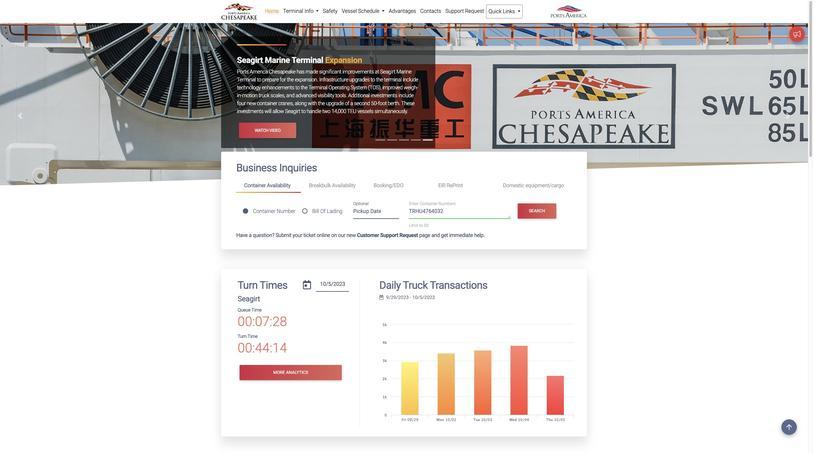 Task type: describe. For each thing, give the bounding box(es) containing it.
main content containing 00:07:28
[[216, 152, 593, 453]]

of
[[345, 100, 350, 107]]

reprint
[[447, 183, 463, 189]]

truck
[[403, 279, 428, 291]]

(tos),
[[368, 85, 382, 91]]

0 vertical spatial marine
[[265, 56, 290, 65]]

availability for container availability
[[267, 183, 291, 189]]

your
[[293, 232, 303, 238]]

and inside "ports america chesapeake has made significant improvements at seagirt marine terminal to                          prepare for the expansion. infrastructure upgrades to the terminal include technology                          enhancements to the terminal operating system (tos), improved weigh- in-motion truck scales,                          and advanced visibility tools. additional investments include four new container cranes,                          along with the upgrade of a second 50-foot berth. these investments will allow seagirt                          to handle two 14,000 teu vessels simultaneously."
[[287, 93, 295, 99]]

home
[[265, 8, 279, 14]]

limit
[[409, 223, 419, 228]]

numbers
[[439, 201, 456, 206]]

upgrade
[[326, 100, 344, 107]]

the up advanced
[[301, 85, 308, 91]]

contacts link
[[419, 5, 444, 18]]

cranes,
[[279, 100, 294, 107]]

seagirt up ports
[[237, 56, 263, 65]]

has
[[297, 69, 305, 75]]

turn for turn time 00:44:14
[[238, 334, 247, 339]]

eir
[[439, 183, 446, 189]]

foot
[[378, 100, 387, 107]]

advanced
[[296, 93, 317, 99]]

terminal up visibility
[[309, 85, 328, 91]]

turn time 00:44:14
[[238, 334, 287, 356]]

1 horizontal spatial request
[[466, 8, 485, 14]]

terminal info link
[[281, 5, 321, 18]]

get
[[441, 232, 448, 238]]

00:07:28
[[238, 314, 287, 330]]

booking/edo
[[374, 183, 404, 189]]

search button
[[518, 203, 557, 219]]

support request link
[[444, 5, 487, 18]]

0 horizontal spatial investments
[[237, 108, 264, 115]]

our
[[338, 232, 346, 238]]

daily truck transactions
[[380, 279, 488, 291]]

watch
[[255, 128, 269, 133]]

page
[[420, 232, 431, 238]]

four
[[237, 100, 246, 107]]

container availability
[[244, 183, 291, 189]]

container number
[[253, 208, 296, 214]]

business inquiries
[[237, 162, 317, 174]]

terminal up made
[[292, 56, 324, 65]]

infrastructure
[[320, 77, 349, 83]]

new inside "ports america chesapeake has made significant improvements at seagirt marine terminal to                          prepare for the expansion. infrastructure upgrades to the terminal include technology                          enhancements to the terminal operating system (tos), improved weigh- in-motion truck scales,                          and advanced visibility tools. additional investments include four new container cranes,                          along with the upgrade of a second 50-foot berth. these investments will allow seagirt                          to handle two 14,000 teu vessels simultaneously."
[[247, 100, 256, 107]]

handle
[[307, 108, 322, 115]]

time for 00:44:14
[[248, 334, 258, 339]]

a inside main content
[[249, 232, 252, 238]]

significant
[[320, 69, 342, 75]]

improvements
[[343, 69, 374, 75]]

calendar week image
[[380, 295, 384, 300]]

and inside main content
[[432, 232, 440, 238]]

transactions
[[430, 279, 488, 291]]

9/29/2023
[[387, 295, 409, 301]]

50-
[[372, 100, 378, 107]]

improved
[[383, 85, 403, 91]]

availability for breakbulk availability
[[332, 183, 356, 189]]

support inside support request link
[[446, 8, 464, 14]]

queue time 00:07:28
[[238, 307, 287, 330]]

have
[[237, 232, 248, 238]]

ports
[[237, 69, 249, 75]]

advantages link
[[387, 5, 419, 18]]

safety link
[[321, 5, 340, 18]]

search
[[529, 209, 546, 213]]

the right with
[[318, 100, 325, 107]]

enter container numbers
[[409, 201, 456, 206]]

terminal
[[384, 77, 402, 83]]

calendar day image
[[303, 280, 311, 290]]

go to top image
[[782, 420, 798, 435]]

Enter Container Numbers text field
[[409, 208, 511, 219]]

-
[[410, 295, 412, 301]]

the down at
[[377, 77, 383, 83]]

enter
[[409, 201, 419, 206]]

for
[[280, 77, 286, 83]]

question?
[[253, 232, 275, 238]]

of
[[321, 208, 326, 214]]

online
[[317, 232, 330, 238]]

have a question? submit your ticket online on our new customer support request page and get immediate help.
[[237, 232, 485, 238]]

terminal info
[[283, 8, 315, 14]]

weigh-
[[404, 85, 418, 91]]

10/5/2023
[[413, 295, 435, 301]]

container for container number
[[253, 208, 276, 214]]

advantages
[[389, 8, 417, 14]]

container availability link
[[237, 180, 301, 193]]

watch video
[[255, 128, 281, 133]]

enhancements
[[262, 85, 295, 91]]

vessels
[[358, 108, 374, 115]]

Optional text field
[[354, 206, 400, 219]]

scales,
[[271, 93, 285, 99]]

business
[[237, 162, 277, 174]]

system
[[351, 85, 367, 91]]

seagirt marine terminal expansion
[[237, 56, 363, 65]]

vessel schedule
[[342, 8, 381, 14]]

50
[[424, 223, 429, 228]]



Task type: vqa. For each thing, say whether or not it's contained in the screenshot.
Breakbulk
yes



Task type: locate. For each thing, give the bounding box(es) containing it.
bill
[[313, 208, 319, 214]]

a right of
[[351, 100, 353, 107]]

turn up 00:44:14 on the left of the page
[[238, 334, 247, 339]]

1 horizontal spatial investments
[[371, 93, 398, 99]]

0 horizontal spatial availability
[[267, 183, 291, 189]]

info
[[305, 8, 314, 14]]

chesapeake
[[269, 69, 296, 75]]

simultaneously.
[[375, 108, 408, 115]]

a inside "ports america chesapeake has made significant improvements at seagirt marine terminal to                          prepare for the expansion. infrastructure upgrades to the terminal include technology                          enhancements to the terminal operating system (tos), improved weigh- in-motion truck scales,                          and advanced visibility tools. additional investments include four new container cranes,                          along with the upgrade of a second 50-foot berth. these investments will allow seagirt                          to handle two 14,000 teu vessels simultaneously."
[[351, 100, 353, 107]]

2 turn from the top
[[238, 334, 247, 339]]

1 vertical spatial and
[[432, 232, 440, 238]]

to down "america"
[[257, 77, 261, 83]]

request inside main content
[[400, 232, 418, 238]]

00:44:14
[[238, 340, 287, 356]]

to down along at the top left
[[302, 108, 306, 115]]

time right queue
[[252, 307, 262, 313]]

terminal left info
[[283, 8, 304, 14]]

a right have
[[249, 232, 252, 238]]

domestic
[[503, 183, 525, 189]]

seagirt
[[237, 56, 263, 65], [381, 69, 396, 75], [285, 108, 301, 115], [238, 295, 260, 303]]

1 vertical spatial include
[[399, 93, 414, 99]]

time inside turn time 00:44:14
[[248, 334, 258, 339]]

new right our
[[347, 232, 356, 238]]

0 horizontal spatial a
[[249, 232, 252, 238]]

request left quick at the right top of the page
[[466, 8, 485, 14]]

0 horizontal spatial request
[[400, 232, 418, 238]]

schedule
[[359, 8, 380, 14]]

investments up foot
[[371, 93, 398, 99]]

more analytics link
[[240, 365, 342, 380]]

0 vertical spatial new
[[247, 100, 256, 107]]

container right enter
[[420, 201, 438, 206]]

at
[[375, 69, 379, 75]]

turn
[[238, 279, 258, 291], [238, 334, 247, 339]]

0 vertical spatial a
[[351, 100, 353, 107]]

support right customer
[[381, 232, 399, 238]]

turn inside turn time 00:44:14
[[238, 334, 247, 339]]

quick links
[[489, 8, 517, 15]]

availability
[[267, 183, 291, 189], [332, 183, 356, 189]]

seagirt up terminal
[[381, 69, 396, 75]]

0 horizontal spatial new
[[247, 100, 256, 107]]

to inside main content
[[420, 223, 423, 228]]

along
[[295, 100, 307, 107]]

0 vertical spatial turn
[[238, 279, 258, 291]]

include up the these
[[399, 93, 414, 99]]

availability down business inquiries
[[267, 183, 291, 189]]

0 vertical spatial include
[[403, 77, 419, 83]]

additional
[[349, 93, 370, 99]]

container
[[257, 100, 277, 107]]

and up cranes,
[[287, 93, 295, 99]]

technology
[[237, 85, 261, 91]]

0 horizontal spatial and
[[287, 93, 295, 99]]

terminal up technology
[[237, 77, 256, 83]]

immediate
[[450, 232, 473, 238]]

safety
[[323, 8, 338, 14]]

1 vertical spatial request
[[400, 232, 418, 238]]

time for 00:07:28
[[252, 307, 262, 313]]

prepare
[[263, 77, 279, 83]]

the
[[287, 77, 294, 83], [377, 77, 383, 83], [301, 85, 308, 91], [318, 100, 325, 107]]

equipment/cargo
[[526, 183, 564, 189]]

motion
[[242, 93, 258, 99]]

tools.
[[336, 93, 347, 99]]

1 vertical spatial turn
[[238, 334, 247, 339]]

2 availability from the left
[[332, 183, 356, 189]]

main content
[[216, 152, 593, 453]]

number
[[277, 208, 296, 214]]

limit to 50
[[409, 223, 429, 228]]

second
[[354, 100, 370, 107]]

bill of lading
[[313, 208, 343, 214]]

upgrades
[[350, 77, 370, 83]]

ticket
[[304, 232, 316, 238]]

to up (tos),
[[371, 77, 375, 83]]

customer support request link
[[357, 232, 418, 238]]

expansion image
[[0, 23, 809, 372]]

contacts
[[421, 8, 442, 14]]

with
[[308, 100, 317, 107]]

1 vertical spatial support
[[381, 232, 399, 238]]

include up weigh-
[[403, 77, 419, 83]]

in-
[[237, 93, 242, 99]]

more
[[274, 370, 285, 375]]

the right for
[[287, 77, 294, 83]]

seagirt inside main content
[[238, 295, 260, 303]]

container inside container availability link
[[244, 183, 266, 189]]

operating
[[329, 85, 350, 91]]

0 horizontal spatial support
[[381, 232, 399, 238]]

1 horizontal spatial and
[[432, 232, 440, 238]]

support right contacts
[[446, 8, 464, 14]]

these
[[402, 100, 415, 107]]

time up 00:44:14 on the left of the page
[[248, 334, 258, 339]]

quick
[[489, 8, 502, 15]]

to left 50
[[420, 223, 423, 228]]

teu
[[348, 108, 357, 115]]

inquiries
[[279, 162, 317, 174]]

expansion.
[[295, 77, 318, 83]]

booking/edo link
[[366, 180, 431, 192]]

container left number
[[253, 208, 276, 214]]

domestic equipment/cargo
[[503, 183, 564, 189]]

breakbulk availability
[[309, 183, 356, 189]]

1 availability from the left
[[267, 183, 291, 189]]

time inside queue time 00:07:28
[[252, 307, 262, 313]]

truck
[[259, 93, 270, 99]]

0 vertical spatial investments
[[371, 93, 398, 99]]

marine inside "ports america chesapeake has made significant improvements at seagirt marine terminal to                          prepare for the expansion. infrastructure upgrades to the terminal include technology                          enhancements to the terminal operating system (tos), improved weigh- in-motion truck scales,                          and advanced visibility tools. additional investments include four new container cranes,                          along with the upgrade of a second 50-foot berth. these investments will allow seagirt                          to handle two 14,000 teu vessels simultaneously."
[[397, 69, 412, 75]]

times
[[260, 279, 288, 291]]

new down motion
[[247, 100, 256, 107]]

will
[[265, 108, 272, 115]]

two
[[323, 108, 331, 115]]

0 vertical spatial and
[[287, 93, 295, 99]]

seagirt up queue
[[238, 295, 260, 303]]

1 vertical spatial container
[[420, 201, 438, 206]]

allow
[[273, 108, 284, 115]]

0 vertical spatial container
[[244, 183, 266, 189]]

submit
[[276, 232, 292, 238]]

expansion
[[325, 56, 363, 65]]

None text field
[[316, 279, 349, 292]]

new
[[247, 100, 256, 107], [347, 232, 356, 238]]

1 vertical spatial investments
[[237, 108, 264, 115]]

eir reprint link
[[431, 180, 496, 192]]

made
[[306, 69, 318, 75]]

to
[[257, 77, 261, 83], [371, 77, 375, 83], [296, 85, 300, 91], [302, 108, 306, 115], [420, 223, 423, 228]]

request
[[466, 8, 485, 14], [400, 232, 418, 238]]

to up advanced
[[296, 85, 300, 91]]

investments down four at the top left of page
[[237, 108, 264, 115]]

1 vertical spatial time
[[248, 334, 258, 339]]

queue
[[238, 307, 251, 313]]

eir reprint
[[439, 183, 463, 189]]

request down the limit
[[400, 232, 418, 238]]

container for container availability
[[244, 183, 266, 189]]

9/29/2023 - 10/5/2023
[[387, 295, 435, 301]]

0 vertical spatial support
[[446, 8, 464, 14]]

1 horizontal spatial new
[[347, 232, 356, 238]]

2 vertical spatial container
[[253, 208, 276, 214]]

ports america chesapeake has made significant improvements at seagirt marine terminal to                          prepare for the expansion. infrastructure upgrades to the terminal include technology                          enhancements to the terminal operating system (tos), improved weigh- in-motion truck scales,                          and advanced visibility tools. additional investments include four new container cranes,                          along with the upgrade of a second 50-foot berth. these investments will allow seagirt                          to handle two 14,000 teu vessels simultaneously.
[[237, 69, 419, 115]]

1 vertical spatial marine
[[397, 69, 412, 75]]

0 vertical spatial time
[[252, 307, 262, 313]]

domestic equipment/cargo link
[[496, 180, 572, 192]]

berth.
[[388, 100, 401, 107]]

marine up 'chesapeake'
[[265, 56, 290, 65]]

1 horizontal spatial support
[[446, 8, 464, 14]]

marine up terminal
[[397, 69, 412, 75]]

container
[[244, 183, 266, 189], [420, 201, 438, 206], [253, 208, 276, 214]]

seagirt down cranes,
[[285, 108, 301, 115]]

1 turn from the top
[[238, 279, 258, 291]]

0 horizontal spatial marine
[[265, 56, 290, 65]]

support
[[446, 8, 464, 14], [381, 232, 399, 238]]

more analytics
[[274, 370, 308, 375]]

container down business
[[244, 183, 266, 189]]

1 vertical spatial new
[[347, 232, 356, 238]]

and left get
[[432, 232, 440, 238]]

turn for turn times
[[238, 279, 258, 291]]

help.
[[475, 232, 485, 238]]

0 vertical spatial request
[[466, 8, 485, 14]]

quick links link
[[487, 5, 523, 18]]

1 horizontal spatial a
[[351, 100, 353, 107]]

watch video link
[[239, 123, 297, 138]]

1 horizontal spatial marine
[[397, 69, 412, 75]]

1 horizontal spatial availability
[[332, 183, 356, 189]]

turn up queue
[[238, 279, 258, 291]]

availability right breakbulk
[[332, 183, 356, 189]]

1 vertical spatial a
[[249, 232, 252, 238]]



